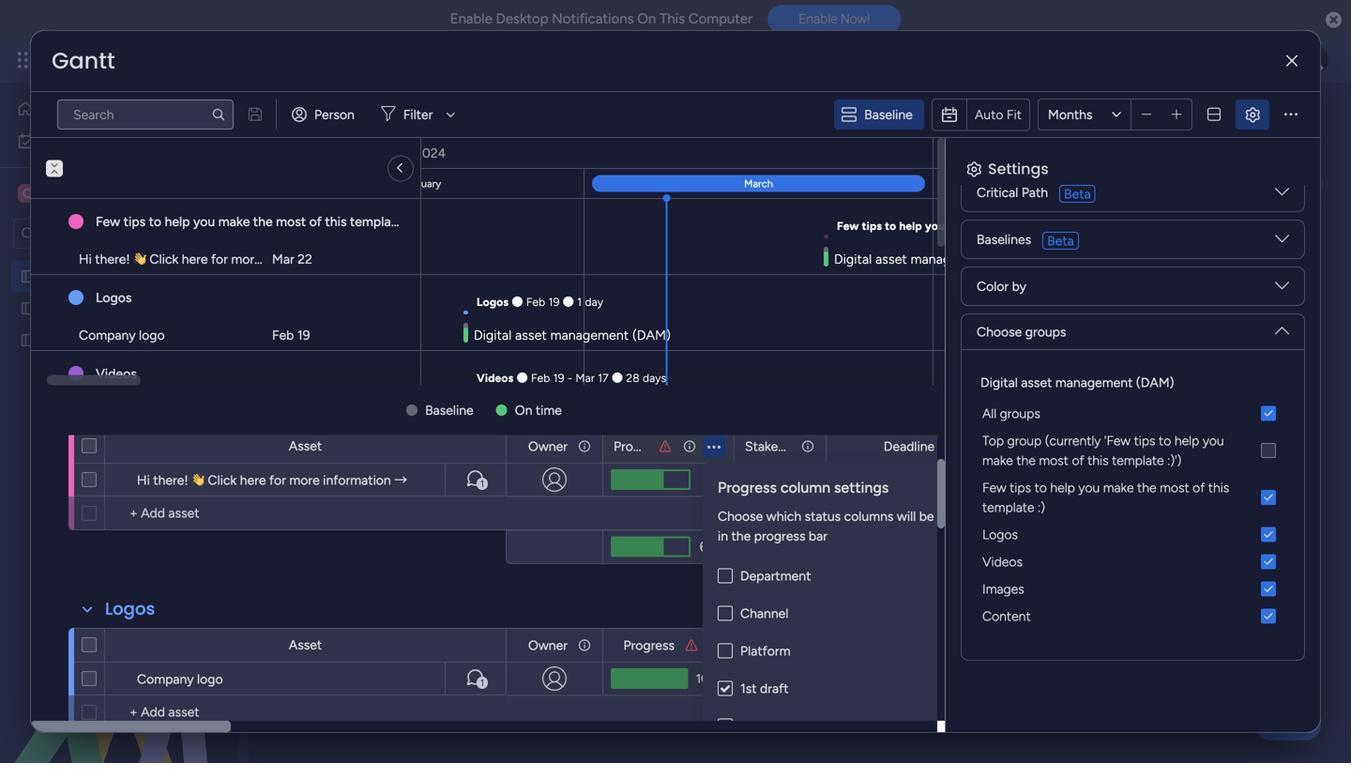 Task type: locate. For each thing, give the bounding box(es) containing it.
enable left now!
[[799, 11, 838, 27]]

1 vertical spatial dapulse dropdown down arrow image
[[1276, 232, 1290, 253]]

0 horizontal spatial logo
[[139, 327, 165, 343]]

more inside "button"
[[323, 142, 353, 158]]

videos down homepage
[[96, 366, 137, 382]]

stakehoders field up progress column settings
[[741, 436, 819, 457]]

choose for choose which status columns will be shown in the progress bar
[[718, 508, 763, 524]]

of right package
[[471, 142, 484, 158]]

https://youtu.be/9x6_kyyrn_e
[[582, 142, 762, 158]]

baseline right add to favorites image at the top of page
[[865, 107, 913, 122]]

invite
[[1228, 110, 1260, 126]]

2 asset from the top
[[289, 637, 322, 653]]

asset
[[289, 438, 322, 454], [289, 637, 322, 653]]

stakehoders field down channel at right
[[741, 635, 819, 656]]

1 vertical spatial digital asset management (dam)
[[44, 268, 238, 284]]

mar 22 down new
[[272, 251, 312, 267]]

stakehoders
[[745, 438, 819, 454], [745, 637, 819, 653]]

1 vertical spatial owner field
[[524, 635, 573, 656]]

all
[[983, 405, 997, 421]]

make left baselines
[[948, 219, 977, 233]]

baseline left on time
[[425, 402, 474, 418]]

0 vertical spatial stakehoders field
[[741, 436, 819, 457]]

2 stakehoders field from the top
[[741, 635, 819, 656]]

logo
[[139, 327, 165, 343], [197, 671, 223, 687]]

enable left desktop
[[450, 10, 493, 27]]

2 vertical spatial management
[[1056, 374, 1133, 390]]

2 vertical spatial 19
[[553, 371, 565, 385]]

the
[[253, 214, 273, 229], [979, 219, 997, 233], [1017, 452, 1036, 468], [1138, 480, 1157, 496], [732, 528, 751, 544]]

0 horizontal spatial here
[[182, 251, 208, 267]]

1 vertical spatial information
[[323, 472, 391, 488]]

there's a configuration issue.
select which status columns will affect the progress calculation image down the days
[[658, 439, 673, 454]]

:) down "integrate" button
[[1118, 219, 1126, 233]]

home
[[41, 101, 77, 117]]

owner field for deadline
[[524, 436, 573, 457]]

0 vertical spatial on
[[638, 10, 656, 27]]

2 public board image from the top
[[20, 331, 38, 349]]

2 digital asset management (dam) element from the top
[[977, 427, 1290, 474]]

make inside few tips to help you make the most of this template :)
[[1103, 480, 1134, 496]]

top group (currently 'few tips to help you make the most of this template :)')
[[983, 433, 1225, 468]]

company
[[79, 327, 136, 343], [137, 671, 194, 687]]

there's a configuration issue.
select which status columns will affect the progress calculation image
[[658, 439, 673, 454], [684, 638, 699, 653]]

you inside few tips to help you make the most of this template :)
[[1079, 480, 1100, 496]]

enable inside button
[[799, 11, 838, 27]]

creative down v2 collapse up image
[[43, 184, 101, 202]]

management up here:
[[473, 97, 680, 139]]

2024
[[415, 145, 446, 161]]

digital asset management (dam) up requests
[[44, 268, 238, 284]]

of up logos option
[[1193, 480, 1205, 496]]

dapulse dropdown down arrow image
[[1276, 316, 1290, 337]]

person button up learn
[[284, 99, 366, 130]]

my
[[43, 133, 61, 149]]

0 vertical spatial dapulse dropdown down arrow image
[[1276, 185, 1290, 206]]

1 horizontal spatial choose
[[977, 324, 1022, 340]]

0 horizontal spatial 22
[[298, 251, 312, 267]]

enable for enable now!
[[799, 11, 838, 27]]

beta right path
[[1064, 186, 1091, 202]]

0 vertical spatial owner
[[528, 438, 568, 454]]

creative inside list box
[[44, 300, 94, 316]]

column information image
[[577, 638, 592, 653], [709, 638, 724, 653]]

creative inside workspace selection element
[[43, 184, 101, 202]]

0 horizontal spatial day
[[585, 295, 604, 309]]

you
[[193, 214, 215, 229], [925, 219, 945, 233], [1203, 433, 1225, 449], [1079, 480, 1100, 496]]

help
[[165, 214, 190, 229], [900, 219, 922, 233], [1175, 433, 1200, 449], [1051, 480, 1075, 496]]

v2 collapse up image
[[46, 167, 63, 179]]

0 vertical spatial feb
[[526, 295, 546, 309]]

auto
[[975, 106, 1004, 122]]

:) down group
[[1038, 499, 1046, 515]]

here up + add asset text box
[[240, 472, 266, 488]]

●
[[1129, 219, 1140, 233], [1182, 219, 1193, 233], [512, 295, 523, 309], [563, 295, 574, 309], [517, 371, 528, 385], [612, 371, 623, 385]]

0 vertical spatial baseline
[[865, 107, 913, 122]]

2 owner field from the top
[[524, 635, 573, 656]]

% left 1st
[[717, 671, 726, 686]]

67%
[[700, 538, 726, 555]]

notifications
[[552, 10, 634, 27]]

check image
[[720, 683, 731, 694]]

groups
[[1026, 324, 1067, 340], [1000, 405, 1041, 421]]

management up the (currently
[[1056, 374, 1133, 390]]

creative for creative requests
[[44, 300, 94, 316]]

stakehoders for 1st stakehoders field from the bottom of the page
[[745, 637, 819, 653]]

few tips to help you make the most of this template :) ● mar 22 ● 1 day
[[837, 219, 1222, 233]]

0 vertical spatial there's a configuration issue.
select which status columns will affect the progress calculation image
[[658, 439, 673, 454]]

make down top
[[983, 452, 1014, 468]]

enable for enable desktop notifications on this computer
[[450, 10, 493, 27]]

2 stakehoders from the top
[[745, 637, 819, 653]]

digital up learn
[[285, 97, 379, 139]]

0 horizontal spatial column information image
[[577, 638, 592, 653]]

videos up images
[[983, 554, 1023, 570]]

% up the in
[[717, 472, 726, 487]]

2 vertical spatial feb
[[531, 371, 550, 385]]

owner for stakehoders
[[528, 637, 568, 653]]

few tips to help you make the most of this template :) down learn
[[96, 214, 415, 229]]

filter button
[[373, 99, 462, 130]]

on
[[638, 10, 656, 27], [515, 402, 533, 418]]

creative for creative assets
[[43, 184, 101, 202]]

path
[[1022, 184, 1048, 200]]

hi there!   👋  click here for more information  →
[[79, 251, 349, 267], [137, 472, 408, 488]]

2 horizontal spatial 22
[[1166, 219, 1179, 233]]

column information image for owner
[[577, 439, 592, 454]]

0 horizontal spatial choose
[[718, 508, 763, 524]]

asset right new
[[323, 226, 354, 242]]

this
[[660, 10, 685, 27]]

0 horizontal spatial digital
[[44, 268, 81, 284]]

1 digital asset management (dam) element from the top
[[977, 400, 1290, 427]]

most down learn
[[276, 214, 306, 229]]

1 column information image from the left
[[577, 638, 592, 653]]

0 vertical spatial day
[[1204, 219, 1222, 233]]

digital asset management (dam) heading
[[981, 373, 1175, 392]]

information
[[265, 251, 333, 267], [323, 472, 391, 488]]

iterations
[[741, 718, 796, 734]]

0 vertical spatial hi there!   👋  click here for more information  →
[[79, 251, 349, 267]]

1 vertical spatial creative
[[44, 300, 94, 316]]

1 asset from the top
[[289, 438, 322, 454]]

here up redesign
[[182, 251, 208, 267]]

1 stakehoders from the top
[[745, 438, 819, 454]]

0 vertical spatial owner field
[[524, 436, 573, 457]]

digital asset management (dam) up the (currently
[[981, 374, 1175, 390]]

company logo down requests
[[79, 327, 165, 343]]

1 owner from the top
[[528, 438, 568, 454]]

digital inside list box
[[44, 268, 81, 284]]

digital asset management (dam) group
[[977, 373, 1290, 630], [977, 474, 1290, 630]]

public board image
[[20, 267, 38, 285]]

2 owner from the top
[[528, 637, 568, 653]]

hi
[[79, 251, 92, 267], [137, 472, 150, 488]]

digital asset management (dam) group containing few tips to help you make the most of this template :)
[[977, 474, 1290, 630]]

few tips to help you make the most of this template :)
[[96, 214, 415, 229], [983, 480, 1230, 515]]

100 %
[[696, 671, 726, 686]]

1 vertical spatial digital
[[44, 268, 81, 284]]

choose down 'color by' at right
[[977, 324, 1022, 340]]

digital asset management (dam) up learn more about this package of templates here: https://youtu.be/9x6_kyyrn_e
[[285, 97, 783, 139]]

information up + add asset text box
[[323, 472, 391, 488]]

help
[[1272, 715, 1306, 734]]

None search field
[[57, 99, 234, 130]]

tips down group
[[1010, 480, 1032, 496]]

learn more about this package of templates here: https://youtu.be/9x6_kyyrn_e button
[[284, 139, 831, 161]]

progress
[[754, 528, 806, 544]]

person up learn
[[314, 107, 355, 122]]

to inside top group (currently 'few tips to help you make the most of this template :)')
[[1159, 433, 1172, 449]]

stakehoders down channel at right
[[745, 637, 819, 653]]

(dam) up "docs"
[[687, 97, 783, 139]]

0 vertical spatial groups
[[1026, 324, 1067, 340]]

1 vertical spatial click
[[208, 472, 237, 488]]

2 horizontal spatial column information image
[[801, 439, 816, 454]]

angle right image
[[399, 160, 403, 177]]

q1
[[396, 145, 412, 161]]

1 vertical spatial company
[[137, 671, 194, 687]]

public board image down public board image
[[20, 299, 38, 317]]

(dam) up redesign
[[200, 268, 238, 284]]

asset inside heading
[[1021, 374, 1052, 390]]

stakehoders up progress column settings
[[745, 438, 819, 454]]

few tips to help you make the most of this template :) up logos option
[[983, 480, 1230, 515]]

there's a configuration issue.
select which status columns will affect the progress calculation image for 2nd column information image from left progress field
[[658, 439, 673, 454]]

2 enable from the left
[[799, 11, 838, 27]]

1 horizontal spatial enable
[[799, 11, 838, 27]]

%
[[717, 472, 726, 487], [717, 671, 726, 686]]

select product image
[[17, 51, 36, 69]]

1 digital asset management (dam) group from the top
[[977, 373, 1290, 630]]

logos ● feb 19 ● 1 day
[[477, 295, 604, 309]]

1 vertical spatial there's a configuration issue.
select which status columns will affect the progress calculation image
[[684, 638, 699, 653]]

Stakehoders field
[[741, 436, 819, 457], [741, 635, 819, 656]]

v2 split view image
[[1208, 108, 1221, 121]]

2 vertical spatial digital asset management (dam)
[[981, 374, 1175, 390]]

1 dapulse dropdown down arrow image from the top
[[1276, 185, 1290, 206]]

groups for choose groups
[[1026, 324, 1067, 340]]

100
[[696, 671, 717, 686]]

1 horizontal spatial column information image
[[682, 439, 697, 454]]

1 vertical spatial public board image
[[20, 331, 38, 349]]

1 vertical spatial 19
[[297, 327, 310, 343]]

1 horizontal spatial digital asset management (dam)
[[285, 97, 783, 139]]

0 horizontal spatial on
[[515, 402, 533, 418]]

deadline
[[884, 438, 935, 454]]

invite / 1 button
[[1193, 103, 1286, 133]]

for up redesign
[[211, 251, 228, 267]]

option
[[0, 260, 239, 263]]

2 column information image from the left
[[682, 439, 697, 454]]

2 horizontal spatial digital asset management (dam)
[[981, 374, 1175, 390]]

0 horizontal spatial person button
[[284, 99, 366, 130]]

platform
[[741, 643, 791, 659]]

owner for deadline
[[528, 438, 568, 454]]

67
[[703, 472, 717, 487]]

0 vertical spatial logo
[[139, 327, 165, 343]]

for up + add asset text box
[[269, 472, 286, 488]]

3 dapulse dropdown down arrow image from the top
[[1276, 279, 1290, 300]]

dapulse dropdown down arrow image
[[1276, 185, 1290, 206], [1276, 232, 1290, 253], [1276, 279, 1290, 300]]

0 vertical spatial digital asset management (dam)
[[285, 97, 783, 139]]

columns
[[844, 508, 894, 524]]

Search field
[[544, 221, 600, 247]]

dapulse close image
[[1326, 11, 1342, 30]]

None field
[[879, 635, 940, 656]]

groups inside digital asset management (dam) element
[[1000, 405, 1041, 421]]

:) right angle down icon
[[406, 214, 415, 229]]

logos option
[[977, 521, 1290, 548]]

of inside few tips to help you make the most of this template :)
[[1193, 480, 1205, 496]]

1 column information image from the left
[[577, 439, 592, 454]]

there!
[[95, 251, 130, 267], [153, 472, 188, 488]]

0 horizontal spatial there's a configuration issue.
select which status columns will affect the progress calculation image
[[658, 439, 673, 454]]

public board image for creative requests
[[20, 299, 38, 317]]

content
[[983, 608, 1031, 624]]

groups down by
[[1026, 324, 1067, 340]]

tips down assets
[[124, 214, 146, 229]]

1 owner field from the top
[[524, 436, 573, 457]]

digital inside heading
[[981, 374, 1018, 390]]

1 % from the top
[[717, 472, 726, 487]]

1 horizontal spatial person
[[640, 226, 681, 242]]

Progress field
[[609, 436, 665, 457], [619, 635, 680, 656]]

of down the (currently
[[1072, 452, 1085, 468]]

2 % from the top
[[717, 671, 726, 686]]

dapulse x slim image
[[1287, 54, 1298, 68]]

+ Add asset text field
[[115, 701, 497, 724]]

more dots image
[[1285, 108, 1298, 121]]

1 enable from the left
[[450, 10, 493, 27]]

1 vertical spatial beta
[[1048, 233, 1074, 249]]

1 horizontal spatial digital
[[285, 97, 379, 139]]

2 vertical spatial dapulse dropdown down arrow image
[[1276, 279, 1290, 300]]

of inside top group (currently 'few tips to help you make the most of this template :)')
[[1072, 452, 1085, 468]]

lottie animation image
[[0, 573, 239, 763]]

will
[[897, 508, 916, 524]]

be
[[920, 508, 934, 524]]

digital for digital asset management (dam) field
[[285, 97, 379, 139]]

this inside few tips to help you make the most of this template :)
[[1209, 480, 1230, 496]]

% for 67 %
[[717, 472, 726, 487]]

2 horizontal spatial videos
[[983, 554, 1023, 570]]

more
[[323, 142, 353, 158], [231, 251, 262, 267], [289, 472, 320, 488]]

angle down image
[[370, 227, 379, 241]]

person button up marketing on the top of page
[[610, 219, 692, 249]]

baseline inside popup button
[[865, 107, 913, 122]]

in
[[718, 528, 728, 544]]

public board image
[[20, 299, 38, 317], [20, 331, 38, 349]]

videos left -
[[477, 371, 514, 385]]

👋
[[133, 251, 146, 267], [191, 472, 205, 488]]

0 vertical spatial stakehoders
[[745, 438, 819, 454]]

1 horizontal spatial company
[[137, 671, 194, 687]]

v2 collapse down image
[[46, 153, 63, 166]]

there's a configuration issue.
select which status columns will affect the progress calculation image up 100
[[684, 638, 699, 653]]

Logos field
[[100, 597, 160, 621]]

1 public board image from the top
[[20, 299, 38, 317]]

1 vertical spatial baseline
[[425, 402, 474, 418]]

make down top group (currently 'few tips to help you make the most of this template :)')
[[1103, 480, 1134, 496]]

2 vertical spatial digital
[[981, 374, 1018, 390]]

groups up group
[[1000, 405, 1041, 421]]

information down new
[[265, 251, 333, 267]]

baseline
[[865, 107, 913, 122], [425, 402, 474, 418]]

0 horizontal spatial click
[[150, 251, 179, 267]]

of down path
[[1030, 219, 1041, 233]]

beta for baselines
[[1048, 233, 1074, 249]]

here:
[[549, 142, 579, 158]]

(dam) inside list box
[[200, 268, 238, 284]]

template right shown
[[983, 499, 1035, 515]]

on left this
[[638, 10, 656, 27]]

Digital asset management (DAM) field
[[281, 97, 787, 139]]

list box containing digital asset management (dam)
[[0, 257, 239, 610]]

-
[[568, 371, 573, 385]]

the down group
[[1017, 452, 1036, 468]]

creative up website
[[44, 300, 94, 316]]

1 horizontal spatial logo
[[197, 671, 223, 687]]

3 column information image from the left
[[801, 439, 816, 454]]

2 digital asset management (dam) group from the top
[[977, 474, 1290, 630]]

feb for logos
[[526, 295, 546, 309]]

the inside top group (currently 'few tips to help you make the most of this template :)')
[[1017, 452, 1036, 468]]

company down 'logos' field
[[137, 671, 194, 687]]

most down the (currently
[[1039, 452, 1069, 468]]

2 vertical spatial (dam)
[[1136, 374, 1175, 390]]

management up requests
[[119, 268, 196, 284]]

mar 22 down "deadline" field
[[890, 472, 928, 487]]

management
[[473, 97, 680, 139], [119, 268, 196, 284], [1056, 374, 1133, 390]]

the up logos option
[[1138, 480, 1157, 496]]

0 vertical spatial beta
[[1064, 186, 1091, 202]]

asset up + add asset text field
[[289, 637, 322, 653]]

to inside few tips to help you make the most of this template :)
[[1035, 480, 1047, 496]]

1 vertical spatial feb
[[272, 327, 294, 343]]

few down top
[[983, 480, 1007, 496]]

0 vertical spatial public board image
[[20, 299, 38, 317]]

tips right 'few
[[1134, 433, 1156, 449]]

0 vertical spatial 1 button
[[445, 463, 506, 497]]

2 horizontal spatial more
[[323, 142, 353, 158]]

few down creative assets
[[96, 214, 120, 229]]

monday
[[84, 49, 148, 70]]

stakeholder
[[829, 718, 897, 734]]

click down search in workspace field at left top
[[150, 251, 179, 267]]

% for 100 %
[[717, 671, 726, 686]]

mar down new
[[272, 251, 294, 267]]

1 vertical spatial asset
[[289, 637, 322, 653]]

2 horizontal spatial :)
[[1118, 219, 1126, 233]]

1 horizontal spatial here
[[240, 472, 266, 488]]

2 horizontal spatial management
[[1056, 374, 1133, 390]]

person button
[[284, 99, 366, 130], [610, 219, 692, 249]]

1 vertical spatial person
[[640, 226, 681, 242]]

few tips to help you make the most of this template :) option
[[977, 474, 1290, 521]]

0 horizontal spatial :)
[[406, 214, 415, 229]]

Owner field
[[524, 436, 573, 457], [524, 635, 573, 656]]

template inside top group (currently 'few tips to help you make the most of this template :)')
[[1112, 452, 1164, 468]]

0 vertical spatial progress field
[[609, 436, 665, 457]]

add to favorites image
[[828, 108, 847, 127]]

(dam) up :)')
[[1136, 374, 1175, 390]]

public board image left website
[[20, 331, 38, 349]]

the inside choose which status columns will be shown in the progress bar
[[732, 528, 751, 544]]

beta down path
[[1048, 233, 1074, 249]]

groups for all groups
[[1000, 405, 1041, 421]]

images option
[[977, 575, 1290, 603]]

0 horizontal spatial company
[[79, 327, 136, 343]]

choose up the in
[[718, 508, 763, 524]]

person up marketing on the top of page
[[640, 226, 681, 242]]

2 1 button from the top
[[445, 662, 506, 695]]

make inside top group (currently 'few tips to help you make the most of this template :)')
[[983, 452, 1014, 468]]

0 vertical spatial choose
[[977, 324, 1022, 340]]

digital asset management (dam) element
[[977, 400, 1290, 427], [977, 427, 1290, 474]]

list box
[[0, 257, 239, 610]]

hi there!   👋  click here for more information  → up redesign
[[79, 251, 349, 267]]

this
[[394, 142, 416, 158], [325, 214, 347, 229], [1044, 219, 1064, 233], [1088, 452, 1109, 468], [1209, 480, 1230, 496]]

to
[[149, 214, 161, 229], [885, 219, 897, 233], [1159, 433, 1172, 449], [1035, 480, 1047, 496]]

column information image
[[577, 439, 592, 454], [682, 439, 697, 454], [801, 439, 816, 454]]

1 1 button from the top
[[445, 463, 506, 497]]

2 horizontal spatial (dam)
[[1136, 374, 1175, 390]]

1 vertical spatial 1 button
[[445, 662, 506, 695]]

few inside few tips to help you make the most of this template :)
[[983, 480, 1007, 496]]

logos inside 'logos' field
[[105, 597, 155, 621]]

0 horizontal spatial digital asset management (dam)
[[44, 268, 238, 284]]

hi there!   👋  click here for more information  → up + add asset text box
[[137, 472, 408, 488]]

my work
[[43, 133, 93, 149]]

1 horizontal spatial mar 22
[[890, 472, 928, 487]]

template inside few tips to help you make the most of this template :)
[[983, 499, 1035, 515]]

template down 'few
[[1112, 452, 1164, 468]]

digital right public board image
[[44, 268, 81, 284]]

asset up all groups
[[1021, 374, 1052, 390]]

0 horizontal spatial (dam)
[[200, 268, 238, 284]]

q1 2024
[[396, 145, 446, 161]]

0 vertical spatial →
[[336, 251, 349, 267]]

company down creative requests
[[79, 327, 136, 343]]

asset
[[386, 97, 466, 139], [323, 226, 354, 242], [85, 268, 116, 284], [1021, 374, 1052, 390]]

the left new
[[253, 214, 273, 229]]

learn
[[287, 142, 320, 158]]

integrate
[[1019, 176, 1073, 192]]

about
[[357, 142, 391, 158]]

videos ● feb 19 - mar 17 ● 28 days
[[477, 371, 667, 385]]

learn more about this package of templates here: https://youtu.be/9x6_kyyrn_e
[[287, 142, 762, 158]]

click up + add asset text box
[[208, 472, 237, 488]]

the right the in
[[732, 528, 751, 544]]

on left time at the bottom left
[[515, 402, 533, 418]]

march
[[744, 177, 773, 190]]

asset up creative requests
[[85, 268, 116, 284]]

1 horizontal spatial :)
[[1038, 499, 1046, 515]]

choose inside choose which status columns will be shown in the progress bar
[[718, 508, 763, 524]]

1 horizontal spatial few tips to help you make the most of this template :)
[[983, 480, 1230, 515]]

1 horizontal spatial there!
[[153, 472, 188, 488]]

0 vertical spatial few tips to help you make the most of this template :)
[[96, 214, 415, 229]]

asset up + add asset text box
[[289, 438, 322, 454]]

digital up all
[[981, 374, 1018, 390]]

1 button for hi there!   👋  click here for more information  →
[[445, 463, 506, 497]]

few down files view button
[[837, 219, 859, 233]]

1st
[[741, 680, 757, 696]]

images
[[983, 581, 1025, 597]]

digital asset management (dam) inside list box
[[44, 268, 238, 284]]

2 column information image from the left
[[709, 638, 724, 653]]



Task type: vqa. For each thing, say whether or not it's contained in the screenshot.
logos option
yes



Task type: describe. For each thing, give the bounding box(es) containing it.
tips inside top group (currently 'few tips to help you make the most of this template :)')
[[1134, 433, 1156, 449]]

department
[[741, 568, 811, 584]]

0 horizontal spatial more
[[231, 251, 262, 267]]

january
[[65, 177, 101, 190]]

enable now!
[[799, 11, 870, 27]]

online
[[678, 176, 716, 192]]

videos option
[[977, 548, 1290, 575]]

make left new
[[218, 214, 250, 229]]

c
[[22, 185, 32, 201]]

enable now! button
[[768, 5, 901, 33]]

top
[[983, 433, 1004, 449]]

mar down "deadline" field
[[890, 472, 911, 487]]

progress field for 2nd column information image from left
[[609, 436, 665, 457]]

collapse board header image
[[1304, 176, 1319, 191]]

Gantt field
[[47, 45, 120, 76]]

files view button
[[763, 169, 851, 199]]

Filter dashboard by text search field
[[57, 99, 234, 130]]

2 vertical spatial 22
[[914, 472, 928, 487]]

homepage
[[96, 332, 158, 348]]

all groups
[[983, 405, 1041, 421]]

/
[[1264, 110, 1269, 126]]

filter
[[403, 107, 433, 122]]

new asset
[[292, 226, 354, 242]]

color by
[[977, 278, 1027, 294]]

auto fit
[[975, 106, 1022, 122]]

1 stakehoders field from the top
[[741, 436, 819, 457]]

templates
[[487, 142, 546, 158]]

0 vertical spatial progress
[[614, 438, 665, 454]]

desktop
[[496, 10, 549, 27]]

add view image
[[862, 177, 869, 191]]

of left angle down icon
[[309, 214, 322, 229]]

1 vertical spatial 22
[[298, 251, 312, 267]]

1 horizontal spatial day
[[1204, 219, 1222, 233]]

1 vertical spatial progress
[[718, 479, 777, 497]]

empty
[[733, 260, 765, 273]]

home option
[[11, 94, 228, 124]]

17
[[598, 371, 609, 385]]

help button
[[1256, 710, 1322, 741]]

check image
[[720, 720, 731, 732]]

monday button
[[49, 36, 299, 84]]

draft
[[760, 680, 789, 696]]

v2 minus image
[[1142, 108, 1152, 121]]

enable desktop notifications on this computer
[[450, 10, 753, 27]]

workspace image
[[18, 183, 37, 204]]

few tips to help you make the most of this template :) inside option
[[983, 480, 1230, 515]]

of inside learn more about this package of templates here: https://youtu.be/9x6_kyyrn_e "button"
[[471, 142, 484, 158]]

months
[[1048, 107, 1093, 122]]

you inside top group (currently 'few tips to help you make the most of this template :)')
[[1203, 433, 1225, 449]]

digital asset management (dam) group containing digital asset management (dam)
[[977, 373, 1290, 630]]

column information image for stakehoders
[[801, 439, 816, 454]]

1 vertical spatial hi
[[137, 472, 150, 488]]

owner field for stakehoders
[[524, 635, 573, 656]]

this inside top group (currently 'few tips to help you make the most of this template :)')
[[1088, 452, 1109, 468]]

2 vertical spatial more
[[289, 472, 320, 488]]

content option
[[977, 603, 1290, 630]]

creative requests
[[44, 300, 148, 316]]

website homepage redesign
[[44, 332, 212, 348]]

feb for videos
[[531, 371, 550, 385]]

days
[[643, 371, 667, 385]]

my work option
[[11, 126, 228, 156]]

management inside heading
[[1056, 374, 1133, 390]]

workspace selection element
[[18, 182, 151, 205]]

integrate button
[[987, 164, 1169, 204]]

view
[[807, 176, 836, 192]]

0 vertical spatial here
[[182, 251, 208, 267]]

1 horizontal spatial click
[[208, 472, 237, 488]]

logos inside logos option
[[983, 527, 1018, 542]]

fit
[[1007, 106, 1022, 122]]

:) inside few tips to help you make the most of this template :)
[[1038, 499, 1046, 515]]

whiteboard
[[603, 176, 673, 192]]

asset up "2024"
[[386, 97, 466, 139]]

digital asset management (dam) element containing all groups
[[977, 400, 1290, 427]]

files view
[[777, 176, 836, 192]]

status
[[805, 508, 841, 524]]

1 vertical spatial here
[[240, 472, 266, 488]]

this inside learn more about this package of templates here: https://youtu.be/9x6_kyyrn_e "button"
[[394, 142, 416, 158]]

asset for stakehoders
[[289, 637, 322, 653]]

Deadline field
[[879, 436, 940, 457]]

2 dapulse dropdown down arrow image from the top
[[1276, 232, 1290, 253]]

tips down "add view" image
[[862, 219, 882, 233]]

0 horizontal spatial few
[[96, 214, 120, 229]]

Search in workspace field
[[39, 223, 157, 244]]

requests
[[97, 300, 148, 316]]

help inside top group (currently 'few tips to help you make the most of this template :)')
[[1175, 433, 1200, 449]]

arrow down image
[[440, 103, 462, 126]]

new
[[292, 226, 319, 242]]

work
[[64, 133, 93, 149]]

1 horizontal spatial few
[[837, 219, 859, 233]]

template down "integrate" button
[[1067, 219, 1115, 233]]

website
[[44, 332, 92, 348]]

invite / 1
[[1228, 110, 1277, 126]]

1 vertical spatial →
[[394, 472, 408, 488]]

'few
[[1105, 433, 1131, 449]]

digital asset management (dam) element containing top group (currently 'few tips to help you make the most of this template :)')
[[977, 427, 1290, 474]]

lottie animation element
[[0, 573, 239, 763]]

1 vertical spatial mar 22
[[890, 472, 928, 487]]

2 vertical spatial progress
[[624, 637, 675, 653]]

1 button for company logo
[[445, 662, 506, 695]]

home link
[[11, 94, 228, 124]]

product
[[588, 260, 628, 273]]

bar
[[809, 528, 828, 544]]

there's a configuration issue.
select which status columns will affect the progress calculation image for progress field related to 1st column information icon from the right
[[684, 638, 699, 653]]

0 vertical spatial company logo
[[79, 327, 165, 343]]

management inside list box
[[119, 268, 196, 284]]

0 horizontal spatial 👋
[[133, 251, 146, 267]]

1 horizontal spatial person button
[[610, 219, 692, 249]]

gantt
[[52, 45, 115, 76]]

collaborative
[[522, 176, 600, 192]]

0 horizontal spatial there!
[[95, 251, 130, 267]]

assets
[[105, 184, 148, 202]]

mar right -
[[576, 371, 595, 385]]

0 vertical spatial hi
[[79, 251, 92, 267]]

videos inside option
[[983, 554, 1023, 570]]

stakehoders for 2nd stakehoders field from the bottom
[[745, 438, 819, 454]]

choose for choose groups
[[977, 324, 1022, 340]]

collaborative whiteboard button
[[508, 169, 673, 199]]

1 horizontal spatial (dam)
[[687, 97, 783, 139]]

now!
[[841, 11, 870, 27]]

1 horizontal spatial 👋
[[191, 472, 205, 488]]

0 vertical spatial information
[[265, 251, 333, 267]]

most inside few tips to help you make the most of this template :)
[[1160, 480, 1190, 496]]

dapulse dropdown down arrow image for path
[[1276, 185, 1290, 206]]

1 vertical spatial company logo
[[137, 671, 223, 687]]

files
[[777, 176, 804, 192]]

dapulse dropdown down arrow image for by
[[1276, 279, 1290, 300]]

creative assets
[[43, 184, 148, 202]]

1 horizontal spatial management
[[473, 97, 680, 139]]

progress column settings
[[718, 479, 889, 497]]

+ Add asset text field
[[115, 502, 497, 525]]

team
[[404, 176, 435, 192]]

on time
[[515, 402, 562, 418]]

1 vertical spatial day
[[585, 295, 604, 309]]

channel
[[741, 605, 789, 621]]

most inside top group (currently 'few tips to help you make the most of this template :)')
[[1039, 452, 1069, 468]]

most down 'critical path'
[[1000, 219, 1027, 233]]

asset for deadline
[[289, 438, 322, 454]]

new asset button
[[284, 219, 361, 249]]

john smith image
[[1299, 45, 1329, 75]]

0 horizontal spatial videos
[[96, 366, 137, 382]]

67 %
[[703, 472, 726, 487]]

19 for videos
[[553, 371, 565, 385]]

team workload button
[[390, 169, 508, 199]]

0 horizontal spatial person
[[314, 107, 355, 122]]

0 horizontal spatial →
[[336, 251, 349, 267]]

workload
[[439, 176, 494, 192]]

baselines
[[977, 231, 1032, 247]]

0 horizontal spatial for
[[211, 251, 228, 267]]

0 horizontal spatial baseline
[[425, 402, 474, 418]]

color
[[977, 278, 1009, 294]]

1 vertical spatial on
[[515, 402, 533, 418]]

the inside few tips to help you make the most of this template :)
[[1138, 480, 1157, 496]]

iterations with stakeholder
[[741, 718, 897, 734]]

marketing
[[660, 260, 710, 273]]

choose which status columns will be shown in the progress bar
[[718, 508, 976, 544]]

time
[[536, 402, 562, 418]]

docs
[[719, 176, 749, 192]]

1 horizontal spatial videos
[[477, 371, 514, 385]]

asset inside button
[[323, 226, 354, 242]]

shown
[[938, 508, 976, 524]]

progress field for 1st column information icon from the right
[[619, 635, 680, 656]]

1 horizontal spatial on
[[638, 10, 656, 27]]

choose groups
[[977, 324, 1067, 340]]

tips inside few tips to help you make the most of this template :)
[[1010, 480, 1032, 496]]

collaborative whiteboard online docs
[[522, 176, 749, 192]]

help inside few tips to help you make the most of this template :)
[[1051, 480, 1075, 496]]

the down critical
[[979, 219, 997, 233]]

template down february
[[350, 214, 403, 229]]

group
[[1008, 433, 1042, 449]]

0 horizontal spatial few tips to help you make the most of this template :)
[[96, 214, 415, 229]]

team workload
[[404, 176, 494, 192]]

v2 plus image
[[1172, 108, 1182, 121]]

0 vertical spatial company
[[79, 327, 136, 343]]

beta for critical path
[[1064, 186, 1091, 202]]

0 vertical spatial mar 22
[[272, 251, 312, 267]]

0 vertical spatial 22
[[1166, 219, 1179, 233]]

public board image for website homepage redesign
[[20, 331, 38, 349]]

(dam) inside heading
[[1136, 374, 1175, 390]]

search image
[[211, 107, 226, 122]]

19 for logos
[[549, 295, 560, 309]]

1 vertical spatial hi there!   👋  click here for more information  →
[[137, 472, 408, 488]]

my work link
[[11, 126, 228, 156]]

1 vertical spatial logo
[[197, 671, 223, 687]]

mar down "integrate" button
[[1143, 219, 1163, 233]]

computer
[[689, 10, 753, 27]]

digital for digital asset management (dam) group containing digital asset management (dam)
[[981, 374, 1018, 390]]

1 horizontal spatial for
[[269, 472, 286, 488]]

critical path
[[977, 184, 1048, 200]]



